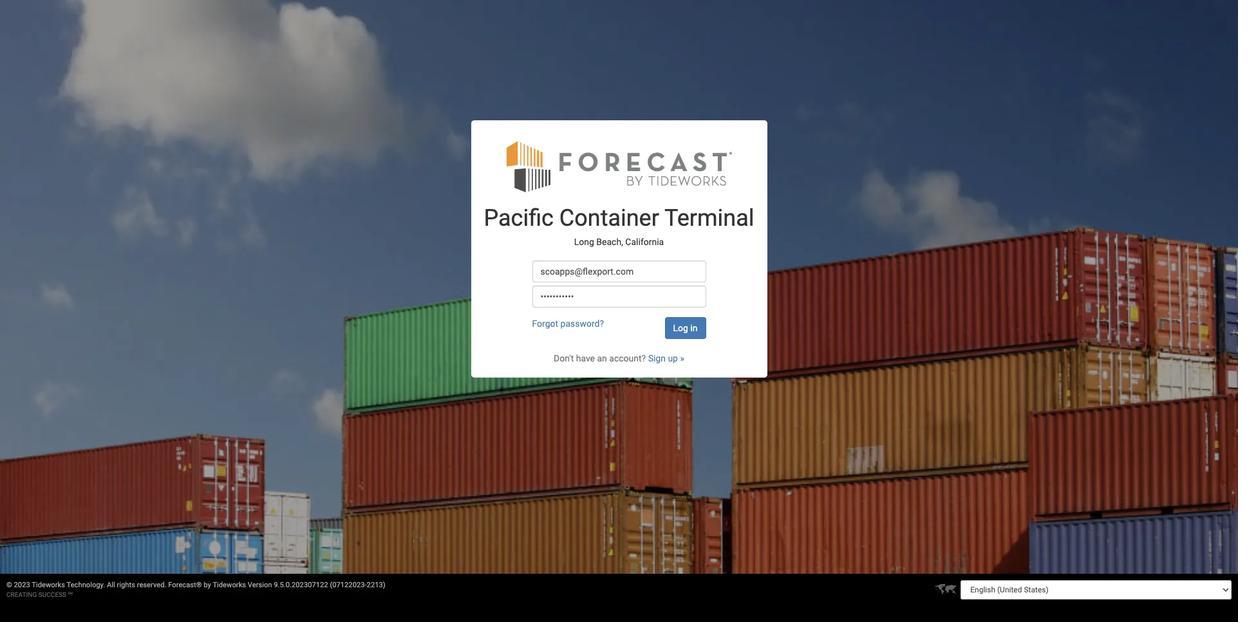 Task type: locate. For each thing, give the bounding box(es) containing it.
1 tideworks from the left
[[32, 582, 65, 590]]

tideworks
[[32, 582, 65, 590], [213, 582, 246, 590]]

1 horizontal spatial tideworks
[[213, 582, 246, 590]]

forecast®
[[168, 582, 202, 590]]

sign
[[648, 353, 666, 364]]

terminal
[[665, 205, 755, 232]]

2213)
[[367, 582, 386, 590]]

creating
[[6, 592, 37, 599]]

have
[[576, 353, 595, 364]]

tideworks up the success
[[32, 582, 65, 590]]

2023
[[14, 582, 30, 590]]

tideworks right by
[[213, 582, 246, 590]]

up
[[668, 353, 678, 364]]

forecast® by tideworks image
[[507, 140, 732, 193]]

success
[[38, 592, 66, 599]]

forgot password? link
[[532, 319, 604, 329]]

© 2023 tideworks technology. all rights reserved. forecast® by tideworks version 9.5.0.202307122 (07122023-2213) creating success ℠
[[6, 582, 386, 599]]

beach,
[[597, 237, 623, 248]]

forgot
[[532, 319, 558, 329]]

(07122023-
[[330, 582, 367, 590]]

forgot password? log in
[[532, 319, 698, 334]]

Password password field
[[532, 286, 706, 308]]

»
[[680, 353, 685, 364]]

0 horizontal spatial tideworks
[[32, 582, 65, 590]]



Task type: vqa. For each thing, say whether or not it's contained in the screenshot.
recent
no



Task type: describe. For each thing, give the bounding box(es) containing it.
reserved.
[[137, 582, 166, 590]]

9.5.0.202307122
[[274, 582, 328, 590]]

pacific container terminal long beach, california
[[484, 205, 755, 248]]

container
[[560, 205, 659, 232]]

version
[[248, 582, 272, 590]]

rights
[[117, 582, 135, 590]]

in
[[691, 323, 698, 334]]

©
[[6, 582, 12, 590]]

log in button
[[665, 317, 706, 339]]

log
[[673, 323, 688, 334]]

Email or username text field
[[532, 261, 706, 283]]

2 tideworks from the left
[[213, 582, 246, 590]]

sign up » link
[[648, 353, 685, 364]]

long
[[574, 237, 594, 248]]

pacific
[[484, 205, 554, 232]]

password?
[[561, 319, 604, 329]]

all
[[107, 582, 115, 590]]

don't have an account? sign up »
[[554, 353, 685, 364]]

don't
[[554, 353, 574, 364]]

technology.
[[67, 582, 105, 590]]

by
[[204, 582, 211, 590]]

account?
[[609, 353, 646, 364]]

℠
[[68, 592, 73, 599]]

an
[[597, 353, 607, 364]]

california
[[626, 237, 664, 248]]



